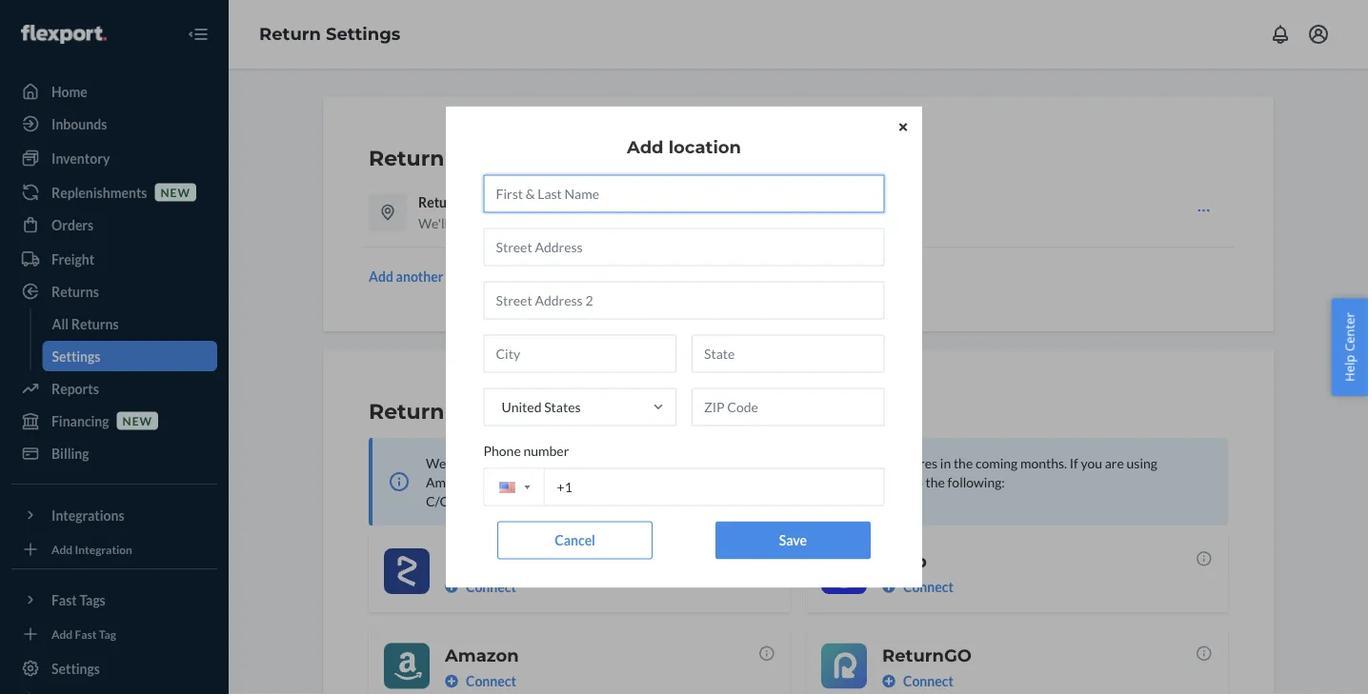 Task type: describe. For each thing, give the bounding box(es) containing it.
center
[[1341, 313, 1358, 352]]

cancel button
[[497, 522, 653, 560]]

united states: + 1 image
[[525, 486, 530, 490]]

First & Last Name text field
[[484, 175, 885, 213]]

united states
[[502, 399, 581, 416]]

cancel
[[555, 533, 596, 549]]

number
[[524, 443, 569, 459]]

add location
[[627, 137, 741, 158]]

help
[[1341, 355, 1358, 382]]

states
[[544, 399, 581, 416]]

close image
[[899, 122, 907, 133]]

Street Address 2 text field
[[484, 282, 885, 320]]

help center
[[1341, 313, 1358, 382]]



Task type: locate. For each thing, give the bounding box(es) containing it.
help center button
[[1332, 298, 1369, 396]]

add
[[627, 137, 664, 158]]

united
[[502, 399, 542, 416]]

ZIP Code text field
[[692, 388, 885, 426]]

save
[[779, 533, 807, 549]]

location
[[669, 137, 741, 158]]

phone
[[484, 443, 521, 459]]

phone number
[[484, 443, 569, 459]]

add location dialog
[[446, 106, 922, 588]]

City text field
[[484, 335, 677, 373]]

1 (702) 123-4567 telephone field
[[484, 468, 885, 507]]

State text field
[[692, 335, 885, 373]]

Street Address text field
[[484, 228, 885, 266]]

save button
[[716, 522, 871, 560]]



Task type: vqa. For each thing, say whether or not it's contained in the screenshot.
Street Address 2 text field in the top of the page
yes



